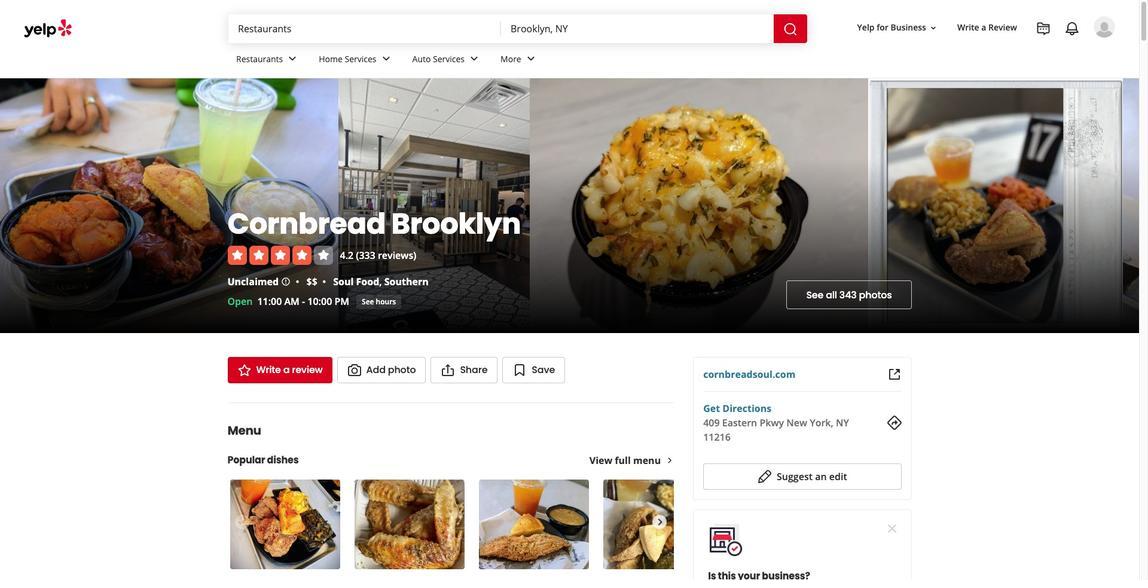 Task type: vqa. For each thing, say whether or not it's contained in the screenshot.
24 chevron down v2 image in the Restaurants LINK
yes



Task type: locate. For each thing, give the bounding box(es) containing it.
a inside "element"
[[982, 22, 987, 33]]

see hours
[[362, 296, 396, 307]]

close image
[[885, 521, 899, 536]]

1 horizontal spatial write
[[958, 22, 980, 33]]

home services link
[[309, 43, 403, 78]]

24 chevron down v2 image right more on the left top of the page
[[524, 52, 538, 66]]

(333 reviews) link
[[356, 249, 417, 262]]

1 none field from the left
[[229, 14, 501, 43]]

user actions element
[[848, 15, 1132, 89]]

fried catfish image
[[479, 480, 589, 569]]

ny
[[836, 416, 849, 430]]

write left review
[[958, 22, 980, 33]]

3 24 chevron down v2 image from the left
[[467, 52, 482, 66]]

24 chevron down v2 image right restaurants
[[285, 52, 300, 66]]

cornbread
[[228, 204, 386, 244]]

popular dishes
[[228, 453, 299, 467]]

0 horizontal spatial write
[[256, 363, 281, 377]]

yelp for business
[[858, 22, 927, 33]]

24 external link v2 image
[[887, 367, 902, 382]]

write for write a review
[[958, 22, 980, 33]]

24 chevron down v2 image inside more link
[[524, 52, 538, 66]]

0 horizontal spatial see
[[362, 296, 374, 307]]

343
[[840, 288, 857, 302]]

24 chevron down v2 image right auto services
[[467, 52, 482, 66]]

write
[[958, 22, 980, 33], [256, 363, 281, 377]]

2 services from the left
[[433, 53, 465, 64]]

services inside auto services link
[[433, 53, 465, 64]]

open 11:00 am - 10:00 pm
[[228, 295, 349, 308]]

review
[[292, 363, 323, 377]]

uptown image
[[603, 480, 713, 569]]

a
[[982, 22, 987, 33], [283, 363, 290, 377]]

services for auto services
[[433, 53, 465, 64]]

24 chevron down v2 image for more
[[524, 52, 538, 66]]

for
[[877, 22, 889, 33]]

suggest an edit
[[777, 470, 847, 483]]

1 horizontal spatial a
[[982, 22, 987, 33]]

0 vertical spatial write
[[958, 22, 980, 33]]

24 chevron down v2 image
[[285, 52, 300, 66], [379, 52, 393, 66], [467, 52, 482, 66], [524, 52, 538, 66]]

see for see all 343 photos
[[807, 288, 824, 302]]

4 24 chevron down v2 image from the left
[[524, 52, 538, 66]]

a for review
[[982, 22, 987, 33]]

soul
[[333, 275, 354, 288]]

more
[[501, 53, 521, 64]]

see left hours
[[362, 296, 374, 307]]

0 horizontal spatial services
[[345, 53, 377, 64]]

business categories element
[[227, 43, 1116, 78]]

eastern
[[722, 416, 758, 430]]

business
[[891, 22, 927, 33]]

get directions link
[[704, 402, 772, 415]]

brooklyn
[[392, 204, 521, 244]]

1 vertical spatial write
[[256, 363, 281, 377]]

none field things to do, nail salons, plumbers
[[229, 14, 501, 43]]

menu
[[633, 454, 661, 467]]

add
[[366, 363, 386, 377]]

view full menu link
[[590, 454, 674, 467]]

24 chevron down v2 image left auto
[[379, 52, 393, 66]]

save button
[[503, 357, 565, 383]]

1 vertical spatial a
[[283, 363, 290, 377]]

reviews)
[[378, 249, 417, 262]]

suggest
[[777, 470, 813, 483]]

2 none field from the left
[[501, 14, 774, 43]]

24 chevron down v2 image inside "home services" link
[[379, 52, 393, 66]]

auto services
[[412, 53, 465, 64]]

notifications image
[[1065, 22, 1080, 36]]

services right auto
[[433, 53, 465, 64]]

menu element
[[208, 403, 716, 580]]

24 chevron down v2 image inside restaurants link
[[285, 52, 300, 66]]

see
[[807, 288, 824, 302], [362, 296, 374, 307]]

None field
[[229, 14, 501, 43], [501, 14, 774, 43]]

services inside "home services" link
[[345, 53, 377, 64]]

suggest an edit button
[[704, 464, 902, 490]]

a left review on the left
[[283, 363, 290, 377]]

auto services link
[[403, 43, 491, 78]]

get directions 409 eastern pkwy new york, ny 11216
[[704, 402, 849, 444]]

food
[[356, 275, 379, 288]]

fried chicken image
[[230, 480, 340, 569]]

see left all
[[807, 288, 824, 302]]

a left review
[[982, 22, 987, 33]]

am
[[284, 295, 300, 308]]

None search field
[[229, 14, 808, 43]]

1 services from the left
[[345, 53, 377, 64]]

24 chevron down v2 image inside auto services link
[[467, 52, 482, 66]]

1 horizontal spatial services
[[433, 53, 465, 64]]

1 horizontal spatial see
[[807, 288, 824, 302]]

0 vertical spatial a
[[982, 22, 987, 33]]

popular
[[228, 453, 265, 467]]

yelp for business button
[[853, 17, 943, 39]]

yelp
[[858, 22, 875, 33]]

24 pencil v2 image
[[758, 470, 772, 484]]

0 horizontal spatial a
[[283, 363, 290, 377]]

16 exclamation v2 image
[[281, 277, 291, 287]]

2 24 chevron down v2 image from the left
[[379, 52, 393, 66]]

unclaimed link
[[228, 275, 279, 288]]

photo of cornbread brooklyn - new york, ny, us. october 25, 2022; mac and cheese. image
[[530, 78, 868, 333]]

open
[[228, 295, 253, 308]]

things to do, nail salons, plumbers text field
[[229, 14, 501, 43]]

services right home
[[345, 53, 377, 64]]

see all 343 photos
[[807, 288, 892, 302]]

york,
[[810, 416, 834, 430]]

edit
[[830, 470, 847, 483]]

an
[[815, 470, 827, 483]]

get
[[704, 402, 720, 415]]

write inside the user actions "element"
[[958, 22, 980, 33]]

16 chevron down v2 image
[[929, 23, 939, 33]]

pm
[[335, 295, 349, 308]]

photo of cornbread brooklyn - new york, ny, us. two piece chicken special with an extra side image
[[868, 78, 1123, 333]]

1 24 chevron down v2 image from the left
[[285, 52, 300, 66]]

write right the 24 star v2 image
[[256, 363, 281, 377]]

save
[[532, 363, 555, 377]]

photo of cornbread brooklyn - new york, ny, us. over view of the restaurant image
[[339, 78, 530, 333]]

southern
[[384, 275, 429, 288]]

services
[[345, 53, 377, 64], [433, 53, 465, 64]]

view full menu
[[590, 454, 661, 467]]

see all 343 photos link
[[787, 281, 912, 309]]

southern link
[[384, 275, 429, 288]]

soul food link
[[333, 275, 379, 288]]



Task type: describe. For each thing, give the bounding box(es) containing it.
view
[[590, 454, 613, 467]]

24 chevron down v2 image for auto services
[[467, 52, 482, 66]]

a for review
[[283, 363, 290, 377]]

$$
[[307, 275, 318, 288]]

4.2 star rating image
[[228, 246, 333, 265]]

write for write a review
[[256, 363, 281, 377]]

home services
[[319, 53, 377, 64]]

all
[[826, 288, 837, 302]]

more link
[[491, 43, 548, 78]]

jeremy m. image
[[1094, 16, 1116, 38]]

menu
[[228, 422, 261, 439]]

write a review link
[[228, 357, 332, 383]]

,
[[379, 275, 382, 288]]

write a review
[[958, 22, 1018, 33]]

home
[[319, 53, 343, 64]]

new
[[787, 416, 808, 430]]

soul food , southern
[[333, 275, 429, 288]]

directions
[[723, 402, 772, 415]]

24 share v2 image
[[441, 363, 455, 377]]

write a review link
[[953, 17, 1022, 39]]

turkey wings image
[[354, 480, 465, 569]]

add photo
[[366, 363, 416, 377]]

restaurants
[[236, 53, 283, 64]]

add photo link
[[337, 357, 426, 383]]

24 chevron down v2 image for restaurants
[[285, 52, 300, 66]]

pkwy
[[760, 416, 784, 430]]

photo
[[388, 363, 416, 377]]

14 chevron right outline image
[[666, 456, 674, 465]]

write a review
[[256, 363, 323, 377]]

4.2 (333 reviews)
[[340, 249, 417, 262]]

dishes
[[267, 453, 299, 467]]

unclaimed
[[228, 275, 279, 288]]

see for see hours
[[362, 296, 374, 307]]

review
[[989, 22, 1018, 33]]

24 camera v2 image
[[347, 363, 362, 377]]

address, neighborhood, city, state or zip text field
[[501, 14, 774, 43]]

cornbreadsoul.com
[[704, 368, 796, 381]]

11:00
[[257, 295, 282, 308]]

photos
[[859, 288, 892, 302]]

projects image
[[1037, 22, 1051, 36]]

photo of cornbread brooklyn - new york, ny, us. december 25, 2022; ribs (4) with candied yams and potato salad ($25.99); lemonade ($3.50). image
[[0, 78, 339, 333]]

see hours link
[[357, 295, 401, 309]]

24 directions v2 image
[[887, 416, 902, 430]]

previous image
[[235, 515, 248, 529]]

24 star v2 image
[[237, 363, 252, 377]]

10:00
[[308, 295, 332, 308]]

restaurants link
[[227, 43, 309, 78]]

cornbread brooklyn
[[228, 204, 521, 244]]

services for home services
[[345, 53, 377, 64]]

hours
[[376, 296, 396, 307]]

share
[[460, 363, 488, 377]]

search image
[[784, 22, 798, 36]]

next image
[[653, 515, 667, 529]]

11216
[[704, 431, 731, 444]]

24 chevron down v2 image for home services
[[379, 52, 393, 66]]

auto
[[412, 53, 431, 64]]

409
[[704, 416, 720, 430]]

photo of cornbread brooklyn - new york, ny, us. december 25, 2022; fried catfish with white rice and turkey gravy ($13.99); southern twang ($4). image
[[1123, 78, 1149, 333]]

share button
[[431, 357, 498, 383]]

cornbreadsoul.com link
[[704, 368, 796, 381]]

full
[[615, 454, 631, 467]]

(333
[[356, 249, 376, 262]]

4.2
[[340, 249, 354, 262]]

24 save outline v2 image
[[513, 363, 527, 377]]

none field address, neighborhood, city, state or zip
[[501, 14, 774, 43]]

-
[[302, 295, 305, 308]]



